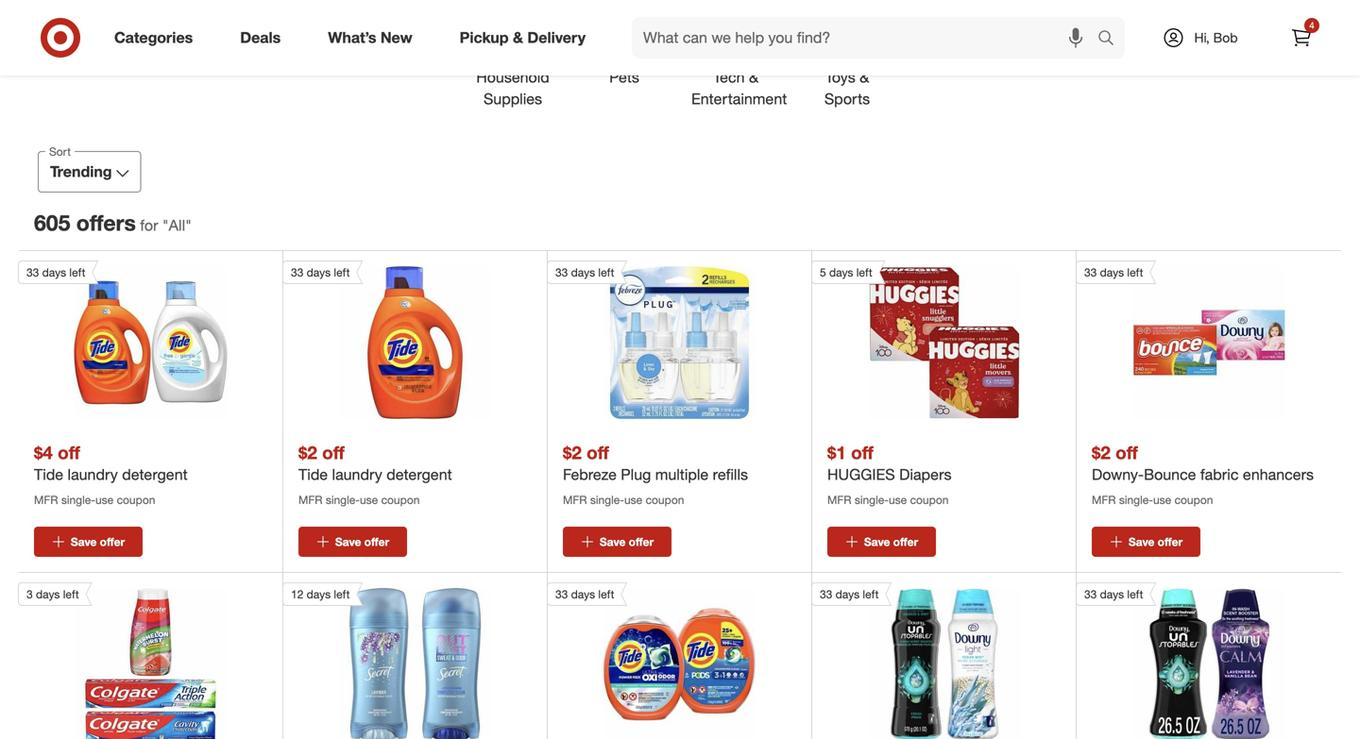 Task type: vqa. For each thing, say whether or not it's contained in the screenshot.
1st Mfr from left
yes



Task type: locate. For each thing, give the bounding box(es) containing it.
save up 3 days left at the bottom left of the page
[[71, 535, 97, 549]]

toys & sports button
[[803, 0, 892, 110]]

4 save from the left
[[864, 535, 890, 549]]

1 horizontal spatial tide
[[298, 466, 328, 484]]

4 use from the left
[[889, 493, 907, 507]]

4 off from the left
[[851, 442, 874, 464]]

save offer for $1 off huggies diapers mfr single-use coupon
[[864, 535, 918, 549]]

2 horizontal spatial $2
[[1092, 442, 1111, 464]]

3 save from the left
[[600, 535, 626, 549]]

tide inside $4 off tide laundry detergent mfr single-use coupon
[[34, 466, 63, 484]]

"
[[162, 216, 169, 235], [185, 216, 192, 235]]

diapers
[[899, 466, 952, 484]]

for
[[140, 216, 158, 235]]

1 $2 from the left
[[298, 442, 317, 464]]

tech & entertainment button
[[691, 0, 787, 110]]

save offer down $1 off huggies diapers mfr single-use coupon
[[864, 535, 918, 549]]

$2
[[298, 442, 317, 464], [563, 442, 582, 464], [1092, 442, 1111, 464]]

2 save offer button from the left
[[298, 527, 407, 557]]

use inside $1 off huggies diapers mfr single-use coupon
[[889, 493, 907, 507]]

use
[[95, 493, 114, 507], [360, 493, 378, 507], [624, 493, 642, 507], [889, 493, 907, 507], [1153, 493, 1171, 507]]

all
[[169, 216, 185, 235]]

4 single- from the left
[[855, 493, 889, 507]]

save offer down bounce
[[1129, 535, 1183, 549]]

4
[[1309, 19, 1315, 31]]

save offer down $4 off tide laundry detergent mfr single-use coupon
[[71, 535, 125, 549]]

mfr inside $4 off tide laundry detergent mfr single-use coupon
[[34, 493, 58, 507]]

plug
[[621, 466, 651, 484]]

0 horizontal spatial "
[[162, 216, 169, 235]]

2 detergent from the left
[[386, 466, 452, 484]]

search button
[[1089, 17, 1134, 62]]

1 horizontal spatial $2
[[563, 442, 582, 464]]

2 off from the left
[[322, 442, 345, 464]]

left
[[69, 265, 85, 280], [334, 265, 350, 280], [598, 265, 614, 280], [856, 265, 872, 280], [1127, 265, 1143, 280], [63, 588, 79, 602], [334, 588, 350, 602], [598, 588, 614, 602], [863, 588, 879, 602], [1127, 588, 1143, 602]]

1 coupon from the left
[[117, 493, 155, 507]]

3 single- from the left
[[590, 493, 624, 507]]

$1
[[827, 442, 846, 464]]

1 horizontal spatial "
[[185, 216, 192, 235]]

4 mfr from the left
[[827, 493, 851, 507]]

offer down the $2 off tide laundry detergent mfr single-use coupon
[[364, 535, 389, 549]]

1 horizontal spatial laundry
[[332, 466, 382, 484]]

save up 12 days left
[[335, 535, 361, 549]]

2 coupon from the left
[[381, 493, 420, 507]]

detergent
[[122, 466, 188, 484], [386, 466, 452, 484]]

save offer button
[[34, 527, 143, 557], [298, 527, 407, 557], [563, 527, 672, 557], [827, 527, 936, 557], [1092, 527, 1200, 557]]

use inside $4 off tide laundry detergent mfr single-use coupon
[[95, 493, 114, 507]]

0 horizontal spatial detergent
[[122, 466, 188, 484]]

single- inside the $2 off tide laundry detergent mfr single-use coupon
[[326, 493, 360, 507]]

entertainment
[[691, 89, 787, 108]]

2 horizontal spatial &
[[860, 68, 869, 86]]

4 coupon from the left
[[910, 493, 949, 507]]

2 mfr from the left
[[298, 493, 323, 507]]

use inside the $2 off tide laundry detergent mfr single-use coupon
[[360, 493, 378, 507]]

off inside $2 off downy-bounce fabric enhancers mfr single-use coupon
[[1116, 442, 1138, 464]]

save offer button down bounce
[[1092, 527, 1200, 557]]

save offer button down $1 off huggies diapers mfr single-use coupon
[[827, 527, 936, 557]]

& for toys
[[860, 68, 869, 86]]

1 horizontal spatial detergent
[[386, 466, 452, 484]]

laundry inside $4 off tide laundry detergent mfr single-use coupon
[[68, 466, 118, 484]]

$2 inside $2 off febreze plug multiple refills mfr single-use coupon
[[563, 442, 582, 464]]

bob
[[1213, 29, 1238, 46]]

toys & sports
[[824, 68, 870, 108]]

2 save from the left
[[335, 535, 361, 549]]

household supplies
[[476, 68, 549, 108]]

off for $4 off tide laundry detergent mfr single-use coupon
[[58, 442, 80, 464]]

laundry
[[68, 466, 118, 484], [332, 466, 382, 484]]

0 horizontal spatial &
[[513, 28, 523, 47]]

3 mfr from the left
[[563, 493, 587, 507]]

mfr inside $2 off febreze plug multiple refills mfr single-use coupon
[[563, 493, 587, 507]]

save offer button up 12 days left
[[298, 527, 407, 557]]

605 offer s for " all "
[[34, 210, 192, 236]]

single- inside $2 off febreze plug multiple refills mfr single-use coupon
[[590, 493, 624, 507]]

offer for $4 off tide laundry detergent mfr single-use coupon
[[100, 535, 125, 549]]

5 days left
[[820, 265, 872, 280]]

offer for $2 off downy-bounce fabric enhancers mfr single-use coupon
[[1158, 535, 1183, 549]]

1 " from the left
[[162, 216, 169, 235]]

& inside toys & sports
[[860, 68, 869, 86]]

offer for $2 off febreze plug multiple refills mfr single-use coupon
[[629, 535, 654, 549]]

5 save offer button from the left
[[1092, 527, 1200, 557]]

offer right the 605
[[76, 210, 124, 236]]

sports
[[824, 89, 870, 108]]

& right tech
[[749, 68, 758, 86]]

household
[[476, 68, 549, 86]]

1 save offer button from the left
[[34, 527, 143, 557]]

save
[[71, 535, 97, 549], [335, 535, 361, 549], [600, 535, 626, 549], [864, 535, 890, 549], [1129, 535, 1155, 549]]

offer down bounce
[[1158, 535, 1183, 549]]

3 coupon from the left
[[646, 493, 684, 507]]

5 use from the left
[[1153, 493, 1171, 507]]

save down $1 off huggies diapers mfr single-use coupon
[[864, 535, 890, 549]]

save offer button up 3 days left at the bottom left of the page
[[34, 527, 143, 557]]

3 use from the left
[[624, 493, 642, 507]]

$2 inside the $2 off tide laundry detergent mfr single-use coupon
[[298, 442, 317, 464]]

off
[[58, 442, 80, 464], [322, 442, 345, 464], [587, 442, 609, 464], [851, 442, 874, 464], [1116, 442, 1138, 464]]

offer down plug on the bottom of the page
[[629, 535, 654, 549]]

33 days left button
[[18, 261, 227, 419], [282, 261, 492, 419], [547, 261, 756, 419], [1076, 261, 1285, 419], [547, 583, 756, 740], [811, 583, 1021, 740], [1076, 583, 1285, 740]]

5 off from the left
[[1116, 442, 1138, 464]]

2 $2 from the left
[[563, 442, 582, 464]]

coupon
[[117, 493, 155, 507], [381, 493, 420, 507], [646, 493, 684, 507], [910, 493, 949, 507], [1175, 493, 1213, 507]]

1 off from the left
[[58, 442, 80, 464]]

single-
[[61, 493, 95, 507], [326, 493, 360, 507], [590, 493, 624, 507], [855, 493, 889, 507], [1119, 493, 1153, 507]]

coupon inside $1 off huggies diapers mfr single-use coupon
[[910, 493, 949, 507]]

5 days left button
[[811, 261, 1021, 419]]

mfr inside $1 off huggies diapers mfr single-use coupon
[[827, 493, 851, 507]]

off inside $2 off febreze plug multiple refills mfr single-use coupon
[[587, 442, 609, 464]]

$2 for downy-bounce fabric enhancers
[[1092, 442, 1111, 464]]

5 save offer from the left
[[1129, 535, 1183, 549]]

off inside $4 off tide laundry detergent mfr single-use coupon
[[58, 442, 80, 464]]

use inside $2 off downy-bounce fabric enhancers mfr single-use coupon
[[1153, 493, 1171, 507]]

1 single- from the left
[[61, 493, 95, 507]]

5 save from the left
[[1129, 535, 1155, 549]]

1 save from the left
[[71, 535, 97, 549]]

& right toys
[[860, 68, 869, 86]]

offer down $4 off tide laundry detergent mfr single-use coupon
[[100, 535, 125, 549]]

left inside 5 days left button
[[856, 265, 872, 280]]

laundry inside the $2 off tide laundry detergent mfr single-use coupon
[[332, 466, 382, 484]]

2 single- from the left
[[326, 493, 360, 507]]

1 mfr from the left
[[34, 493, 58, 507]]

1 tide from the left
[[34, 466, 63, 484]]

3 save offer button from the left
[[563, 527, 672, 557]]

5 coupon from the left
[[1175, 493, 1213, 507]]

33 days left
[[26, 265, 85, 280], [291, 265, 350, 280], [555, 265, 614, 280], [1084, 265, 1143, 280], [555, 588, 614, 602], [820, 588, 879, 602], [1084, 588, 1143, 602]]

$1 off huggies diapers mfr single-use coupon
[[827, 442, 952, 507]]

save offer up 12 days left
[[335, 535, 389, 549]]

coupon inside $4 off tide laundry detergent mfr single-use coupon
[[117, 493, 155, 507]]

1 horizontal spatial &
[[749, 68, 758, 86]]

multiple
[[655, 466, 709, 484]]

off for $2 off febreze plug multiple refills mfr single-use coupon
[[587, 442, 609, 464]]

5 single- from the left
[[1119, 493, 1153, 507]]

1 detergent from the left
[[122, 466, 188, 484]]

tide
[[34, 466, 63, 484], [298, 466, 328, 484]]

2 use from the left
[[360, 493, 378, 507]]

33
[[26, 265, 39, 280], [291, 265, 304, 280], [555, 265, 568, 280], [1084, 265, 1097, 280], [555, 588, 568, 602], [820, 588, 832, 602], [1084, 588, 1097, 602]]

& inside tech & entertainment
[[749, 68, 758, 86]]

& inside pickup & delivery link
[[513, 28, 523, 47]]

save offer button down plug on the bottom of the page
[[563, 527, 672, 557]]

5 mfr from the left
[[1092, 493, 1116, 507]]

save offer down plug on the bottom of the page
[[600, 535, 654, 549]]

mfr
[[34, 493, 58, 507], [298, 493, 323, 507], [563, 493, 587, 507], [827, 493, 851, 507], [1092, 493, 1116, 507]]

pickup
[[460, 28, 509, 47]]

save down "downy-"
[[1129, 535, 1155, 549]]

3 off from the left
[[587, 442, 609, 464]]

deals
[[240, 28, 281, 47]]

0 horizontal spatial $2
[[298, 442, 317, 464]]

days
[[42, 265, 66, 280], [307, 265, 331, 280], [571, 265, 595, 280], [829, 265, 853, 280], [1100, 265, 1124, 280], [36, 588, 60, 602], [307, 588, 331, 602], [571, 588, 595, 602], [836, 588, 860, 602], [1100, 588, 1124, 602]]

save offer button for $2 off febreze plug multiple refills mfr single-use coupon
[[563, 527, 672, 557]]

save offer
[[71, 535, 125, 549], [335, 535, 389, 549], [600, 535, 654, 549], [864, 535, 918, 549], [1129, 535, 1183, 549]]

3 $2 from the left
[[1092, 442, 1111, 464]]

& for pickup
[[513, 28, 523, 47]]

4 save offer button from the left
[[827, 527, 936, 557]]

1 save offer from the left
[[71, 535, 125, 549]]

hi,
[[1194, 29, 1210, 46]]

&
[[513, 28, 523, 47], [749, 68, 758, 86], [860, 68, 869, 86]]

what's new
[[328, 28, 412, 47]]

off inside $1 off huggies diapers mfr single-use coupon
[[851, 442, 874, 464]]

2 " from the left
[[185, 216, 192, 235]]

tide inside the $2 off tide laundry detergent mfr single-use coupon
[[298, 466, 328, 484]]

mfr inside the $2 off tide laundry detergent mfr single-use coupon
[[298, 493, 323, 507]]

4 save offer from the left
[[864, 535, 918, 549]]

laundry for $2 off
[[332, 466, 382, 484]]

save for $2 off febreze plug multiple refills mfr single-use coupon
[[600, 535, 626, 549]]

offer down $1 off huggies diapers mfr single-use coupon
[[893, 535, 918, 549]]

1 laundry from the left
[[68, 466, 118, 484]]

s
[[124, 210, 136, 236]]

detergent inside the $2 off tide laundry detergent mfr single-use coupon
[[386, 466, 452, 484]]

$2 for febreze plug multiple refills
[[563, 442, 582, 464]]

downy-
[[1092, 466, 1144, 484]]

save for $4 off tide laundry detergent mfr single-use coupon
[[71, 535, 97, 549]]

3 save offer from the left
[[600, 535, 654, 549]]

$2 for tide laundry detergent
[[298, 442, 317, 464]]

off inside the $2 off tide laundry detergent mfr single-use coupon
[[322, 442, 345, 464]]

detergent inside $4 off tide laundry detergent mfr single-use coupon
[[122, 466, 188, 484]]

2 laundry from the left
[[332, 466, 382, 484]]

febreze
[[563, 466, 617, 484]]

$2 inside $2 off downy-bounce fabric enhancers mfr single-use coupon
[[1092, 442, 1111, 464]]

off for $1 off huggies diapers mfr single-use coupon
[[851, 442, 874, 464]]

2 save offer from the left
[[335, 535, 389, 549]]

offer
[[76, 210, 124, 236], [100, 535, 125, 549], [364, 535, 389, 549], [629, 535, 654, 549], [893, 535, 918, 549], [1158, 535, 1183, 549]]

2 tide from the left
[[298, 466, 328, 484]]

0 horizontal spatial laundry
[[68, 466, 118, 484]]

save down febreze on the left bottom of page
[[600, 535, 626, 549]]

off for $2 off tide laundry detergent mfr single-use coupon
[[322, 442, 345, 464]]

0 horizontal spatial tide
[[34, 466, 63, 484]]

pets
[[609, 68, 639, 86]]

1 use from the left
[[95, 493, 114, 507]]

save offer for $4 off tide laundry detergent mfr single-use coupon
[[71, 535, 125, 549]]

& right pickup at the top left of the page
[[513, 28, 523, 47]]

fabric
[[1200, 466, 1239, 484]]

5
[[820, 265, 826, 280]]

save offer for $2 off tide laundry detergent mfr single-use coupon
[[335, 535, 389, 549]]



Task type: describe. For each thing, give the bounding box(es) containing it.
categories
[[114, 28, 193, 47]]

hi, bob
[[1194, 29, 1238, 46]]

$2 off febreze plug multiple refills mfr single-use coupon
[[563, 442, 748, 507]]

save offer for $2 off febreze plug multiple refills mfr single-use coupon
[[600, 535, 654, 549]]

bounce
[[1144, 466, 1196, 484]]

mfr inside $2 off downy-bounce fabric enhancers mfr single-use coupon
[[1092, 493, 1116, 507]]

left inside 12 days left button
[[334, 588, 350, 602]]

$4
[[34, 442, 53, 464]]

left inside 3 days left 'button'
[[63, 588, 79, 602]]

save offer button for $2 off tide laundry detergent mfr single-use coupon
[[298, 527, 407, 557]]

pickup & delivery link
[[444, 17, 609, 59]]

single- inside $1 off huggies diapers mfr single-use coupon
[[855, 493, 889, 507]]

what's new link
[[312, 17, 436, 59]]

$2 off tide laundry detergent mfr single-use coupon
[[298, 442, 452, 507]]

new
[[380, 28, 412, 47]]

save for $2 off tide laundry detergent mfr single-use coupon
[[335, 535, 361, 549]]

trending button
[[38, 151, 141, 193]]

huggies
[[827, 466, 895, 484]]

3
[[26, 588, 33, 602]]

tide for $4
[[34, 466, 63, 484]]

days inside 'button'
[[36, 588, 60, 602]]

use inside $2 off febreze plug multiple refills mfr single-use coupon
[[624, 493, 642, 507]]

coupon inside $2 off febreze plug multiple refills mfr single-use coupon
[[646, 493, 684, 507]]

pets button
[[580, 0, 669, 110]]

detergent for $2 off
[[386, 466, 452, 484]]

delivery
[[527, 28, 586, 47]]

detergent for $4 off
[[122, 466, 188, 484]]

12 days left
[[291, 588, 350, 602]]

supplies
[[484, 89, 542, 108]]

save offer button for $2 off downy-bounce fabric enhancers mfr single-use coupon
[[1092, 527, 1200, 557]]

$2 off downy-bounce fabric enhancers mfr single-use coupon
[[1092, 442, 1314, 507]]

coupon inside $2 off downy-bounce fabric enhancers mfr single-use coupon
[[1175, 493, 1213, 507]]

& for tech
[[749, 68, 758, 86]]

deals link
[[224, 17, 304, 59]]

3 days left
[[26, 588, 79, 602]]

tide for $2
[[298, 466, 328, 484]]

single- inside $2 off downy-bounce fabric enhancers mfr single-use coupon
[[1119, 493, 1153, 507]]

save offer button for $4 off tide laundry detergent mfr single-use coupon
[[34, 527, 143, 557]]

tech
[[713, 68, 745, 86]]

enhancers
[[1243, 466, 1314, 484]]

3 days left button
[[18, 583, 227, 740]]

off for $2 off downy-bounce fabric enhancers mfr single-use coupon
[[1116, 442, 1138, 464]]

$4 off tide laundry detergent mfr single-use coupon
[[34, 442, 188, 507]]

save for $1 off huggies diapers mfr single-use coupon
[[864, 535, 890, 549]]

offer for $1 off huggies diapers mfr single-use coupon
[[893, 535, 918, 549]]

tech & entertainment
[[691, 68, 787, 108]]

categories link
[[98, 17, 216, 59]]

605
[[34, 210, 70, 236]]

12 days left button
[[282, 583, 492, 740]]

save for $2 off downy-bounce fabric enhancers mfr single-use coupon
[[1129, 535, 1155, 549]]

toys
[[825, 68, 855, 86]]

12
[[291, 588, 304, 602]]

trending
[[50, 163, 112, 181]]

single- inside $4 off tide laundry detergent mfr single-use coupon
[[61, 493, 95, 507]]

laundry for $4 off
[[68, 466, 118, 484]]

refills
[[713, 466, 748, 484]]

search
[[1089, 30, 1134, 49]]

save offer button for $1 off huggies diapers mfr single-use coupon
[[827, 527, 936, 557]]

what's
[[328, 28, 376, 47]]

offer for $2 off tide laundry detergent mfr single-use coupon
[[364, 535, 389, 549]]

household supplies button
[[468, 0, 557, 110]]

save offer for $2 off downy-bounce fabric enhancers mfr single-use coupon
[[1129, 535, 1183, 549]]

coupon inside the $2 off tide laundry detergent mfr single-use coupon
[[381, 493, 420, 507]]

4 link
[[1281, 17, 1322, 59]]

What can we help you find? suggestions appear below search field
[[632, 17, 1102, 59]]

pickup & delivery
[[460, 28, 586, 47]]



